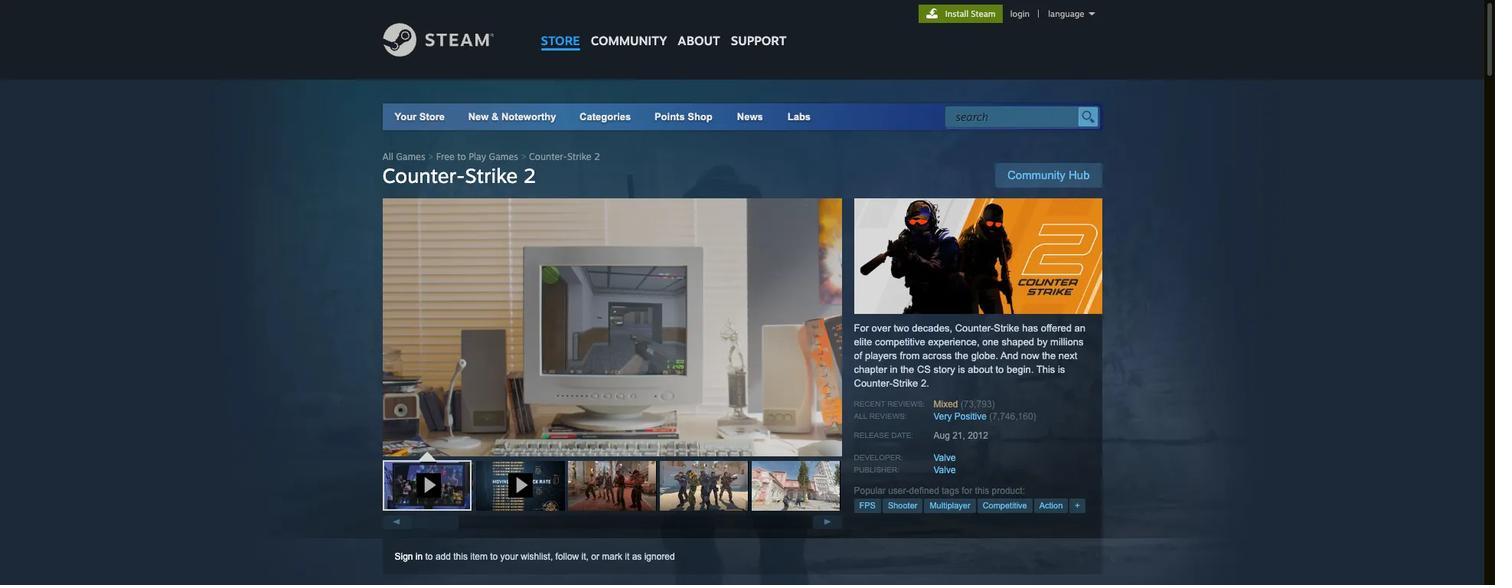 Task type: vqa. For each thing, say whether or not it's contained in the screenshot.
COMBAT
no



Task type: locate. For each thing, give the bounding box(es) containing it.
0 horizontal spatial all
[[383, 151, 393, 162]]

from
[[900, 350, 920, 361]]

0 horizontal spatial the
[[901, 364, 915, 375]]

new & noteworthy link
[[468, 111, 556, 123]]

noteworthy
[[502, 111, 556, 123]]

>
[[428, 151, 434, 162], [521, 151, 527, 162]]

valve
[[934, 453, 956, 463], [934, 465, 956, 476]]

very
[[934, 411, 952, 422]]

1 horizontal spatial the
[[955, 350, 969, 361]]

millions
[[1051, 336, 1084, 348]]

2 valve from the top
[[934, 465, 956, 476]]

in right sign
[[416, 551, 423, 562]]

the up this
[[1042, 350, 1056, 361]]

1 horizontal spatial >
[[521, 151, 527, 162]]

all games > free to play games > counter-strike 2
[[383, 151, 600, 162]]

login | language
[[1011, 8, 1085, 19]]

strike up shaped
[[994, 322, 1020, 334]]

play
[[469, 151, 486, 162]]

has
[[1023, 322, 1039, 334]]

tags
[[942, 486, 960, 496]]

1 horizontal spatial in
[[890, 364, 898, 375]]

hub
[[1069, 168, 1090, 182]]

in down players
[[890, 364, 898, 375]]

is right story
[[958, 364, 966, 375]]

2012
[[968, 430, 989, 441]]

1 horizontal spatial games
[[489, 151, 518, 162]]

this right for
[[975, 486, 990, 496]]

2 down the counter-strike 2 "link"
[[524, 163, 536, 188]]

new
[[468, 111, 489, 123]]

0 vertical spatial valve link
[[934, 453, 956, 463]]

0 vertical spatial in
[[890, 364, 898, 375]]

2 games from the left
[[489, 151, 518, 162]]

or
[[591, 551, 600, 562]]

is
[[958, 364, 966, 375], [1058, 364, 1066, 375]]

install
[[946, 8, 969, 19]]

for
[[854, 322, 869, 334]]

reviews: down recent reviews:
[[870, 412, 907, 420]]

1 valve link from the top
[[934, 453, 956, 463]]

all for all reviews:
[[854, 412, 868, 420]]

valve link
[[934, 453, 956, 463], [934, 465, 956, 476]]

points
[[655, 111, 685, 123]]

sign in to add this item to your wishlist, follow it, or mark it as ignored
[[395, 551, 675, 562]]

steam
[[971, 8, 996, 19]]

1 vertical spatial reviews:
[[870, 412, 907, 420]]

games
[[396, 151, 426, 162], [489, 151, 518, 162]]

1 vertical spatial valve link
[[934, 465, 956, 476]]

games right play
[[489, 151, 518, 162]]

about
[[968, 364, 993, 375]]

all down 'recent'
[[854, 412, 868, 420]]

by
[[1038, 336, 1048, 348]]

strike left 2.
[[893, 378, 919, 389]]

valve for developer:
[[934, 453, 956, 463]]

this right "add"
[[454, 551, 468, 562]]

0 vertical spatial this
[[975, 486, 990, 496]]

0 vertical spatial all
[[383, 151, 393, 162]]

this
[[975, 486, 990, 496], [454, 551, 468, 562]]

release
[[854, 431, 890, 440]]

sign
[[395, 551, 413, 562]]

aug 21, 2012
[[934, 430, 989, 441]]

2 valve link from the top
[[934, 465, 956, 476]]

as
[[632, 551, 642, 562]]

valve link up popular user-defined tags for this product:
[[934, 465, 956, 476]]

date:
[[892, 431, 914, 440]]

reviews: down 2.
[[888, 400, 925, 408]]

shop
[[688, 111, 713, 123]]

valve down aug
[[934, 453, 956, 463]]

your store link
[[395, 111, 445, 123]]

counter- down chapter
[[854, 378, 893, 389]]

> down noteworthy
[[521, 151, 527, 162]]

multiplayer link
[[925, 499, 976, 513]]

all games link
[[383, 151, 426, 162]]

recent reviews:
[[854, 400, 925, 408]]

now
[[1021, 350, 1040, 361]]

0 vertical spatial valve
[[934, 453, 956, 463]]

0 vertical spatial 2
[[594, 151, 600, 162]]

games left free
[[396, 151, 426, 162]]

reviews: for mixed (73,793)
[[888, 400, 925, 408]]

points shop link
[[642, 103, 725, 130]]

shaped
[[1002, 336, 1035, 348]]

counter-strike 2 link
[[529, 151, 600, 162]]

0 vertical spatial reviews:
[[888, 400, 925, 408]]

valve link down aug
[[934, 453, 956, 463]]

search text field
[[956, 107, 1075, 127]]

0 horizontal spatial >
[[428, 151, 434, 162]]

all
[[383, 151, 393, 162], [854, 412, 868, 420]]

it
[[625, 551, 630, 562]]

0 horizontal spatial games
[[396, 151, 426, 162]]

item
[[470, 551, 488, 562]]

all for all games > free to play games > counter-strike 2
[[383, 151, 393, 162]]

0 horizontal spatial is
[[958, 364, 966, 375]]

your
[[501, 551, 518, 562]]

the down from
[[901, 364, 915, 375]]

mark
[[602, 551, 623, 562]]

2
[[594, 151, 600, 162], [524, 163, 536, 188]]

community hub link
[[996, 163, 1102, 188]]

1 horizontal spatial all
[[854, 412, 868, 420]]

categories
[[580, 111, 631, 123]]

1 vertical spatial this
[[454, 551, 468, 562]]

1 horizontal spatial is
[[1058, 364, 1066, 375]]

1 horizontal spatial 2
[[594, 151, 600, 162]]

the
[[955, 350, 969, 361], [1042, 350, 1056, 361], [901, 364, 915, 375]]

in
[[890, 364, 898, 375], [416, 551, 423, 562]]

defined
[[909, 486, 940, 496]]

valve for publisher:
[[934, 465, 956, 476]]

is down 'next'
[[1058, 364, 1066, 375]]

players
[[865, 350, 897, 361]]

to left "add"
[[425, 551, 433, 562]]

counter- down the all games link
[[383, 163, 465, 188]]

2 down categories
[[594, 151, 600, 162]]

the down experience,
[[955, 350, 969, 361]]

two
[[894, 322, 910, 334]]

install steam
[[946, 8, 996, 19]]

about
[[678, 33, 721, 48]]

across
[[923, 350, 952, 361]]

1 vertical spatial all
[[854, 412, 868, 420]]

valve up popular user-defined tags for this product:
[[934, 465, 956, 476]]

decades,
[[912, 322, 953, 334]]

reviews:
[[888, 400, 925, 408], [870, 412, 907, 420]]

login
[[1011, 8, 1030, 19]]

sign in link
[[395, 551, 423, 562]]

> left free
[[428, 151, 434, 162]]

to left play
[[457, 151, 466, 162]]

wishlist,
[[521, 551, 553, 562]]

strike down "categories" link on the top of the page
[[567, 151, 592, 162]]

all left free
[[383, 151, 393, 162]]

support
[[731, 33, 787, 48]]

competitive
[[875, 336, 926, 348]]

1 valve from the top
[[934, 453, 956, 463]]

1 vertical spatial in
[[416, 551, 423, 562]]

valve link for developer:
[[934, 453, 956, 463]]

strike down all games > free to play games > counter-strike 2
[[465, 163, 518, 188]]

to down and in the right bottom of the page
[[996, 364, 1004, 375]]

support link
[[726, 0, 792, 52]]

0 horizontal spatial 2
[[524, 163, 536, 188]]

very positive (7,746,160)
[[934, 411, 1037, 422]]

1 vertical spatial valve
[[934, 465, 956, 476]]



Task type: describe. For each thing, give the bounding box(es) containing it.
cs
[[917, 364, 931, 375]]

news link
[[725, 103, 776, 130]]

(7,746,160)
[[990, 411, 1037, 422]]

mixed
[[934, 399, 958, 410]]

release date:
[[854, 431, 914, 440]]

action link
[[1034, 499, 1069, 513]]

|
[[1038, 8, 1040, 19]]

about link
[[673, 0, 726, 52]]

and
[[1001, 350, 1019, 361]]

21,
[[953, 430, 966, 441]]

community
[[591, 33, 667, 48]]

free to play games link
[[436, 151, 518, 162]]

of
[[854, 350, 863, 361]]

community hub
[[1008, 168, 1090, 182]]

1 is from the left
[[958, 364, 966, 375]]

counter- up one at the bottom of page
[[956, 322, 994, 334]]

your store
[[395, 111, 445, 123]]

news
[[737, 111, 763, 123]]

+
[[1075, 501, 1080, 510]]

for
[[962, 486, 973, 496]]

next
[[1059, 350, 1078, 361]]

one
[[983, 336, 999, 348]]

categories link
[[580, 111, 631, 123]]

popular user-defined tags for this product:
[[854, 486, 1025, 496]]

store
[[420, 111, 445, 123]]

story
[[934, 364, 956, 375]]

0 horizontal spatial this
[[454, 551, 468, 562]]

add
[[436, 551, 451, 562]]

follow
[[556, 551, 579, 562]]

valve link for publisher:
[[934, 465, 956, 476]]

0 horizontal spatial in
[[416, 551, 423, 562]]

1 > from the left
[[428, 151, 434, 162]]

begin.
[[1007, 364, 1034, 375]]

your
[[395, 111, 417, 123]]

elite
[[854, 336, 873, 348]]

offered
[[1041, 322, 1072, 334]]

mixed (73,793)
[[934, 399, 995, 410]]

positive
[[955, 411, 987, 422]]

1 vertical spatial 2
[[524, 163, 536, 188]]

all reviews:
[[854, 412, 907, 420]]

1 games from the left
[[396, 151, 426, 162]]

language
[[1049, 8, 1085, 19]]

2 horizontal spatial the
[[1042, 350, 1056, 361]]

ignored
[[645, 551, 675, 562]]

publisher:
[[854, 466, 900, 474]]

&
[[492, 111, 499, 123]]

this
[[1037, 364, 1056, 375]]

shooter link
[[883, 499, 923, 513]]

store
[[541, 33, 580, 48]]

in inside for over two decades, counter-strike has offered an elite competitive experience, one shaped by millions of players from across the globe. and now the next chapter in the cs story is about to begin. this is counter-strike 2.
[[890, 364, 898, 375]]

it,
[[582, 551, 589, 562]]

counter- down noteworthy
[[529, 151, 567, 162]]

to right item
[[490, 551, 498, 562]]

community
[[1008, 168, 1066, 182]]

reviews: for very positive (7,746,160)
[[870, 412, 907, 420]]

shooter
[[888, 501, 918, 510]]

new & noteworthy
[[468, 111, 556, 123]]

2 > from the left
[[521, 151, 527, 162]]

popular
[[854, 486, 886, 496]]

product:
[[992, 486, 1025, 496]]

community link
[[586, 0, 673, 56]]

labs link
[[776, 103, 823, 130]]

globe.
[[972, 350, 999, 361]]

to inside for over two decades, counter-strike has offered an elite competitive experience, one shaped by millions of players from across the globe. and now the next chapter in the cs story is about to begin. this is counter-strike 2.
[[996, 364, 1004, 375]]

1 horizontal spatial this
[[975, 486, 990, 496]]

competitive link
[[978, 499, 1033, 513]]

fps
[[860, 501, 876, 510]]

(73,793)
[[961, 399, 995, 410]]

chapter
[[854, 364, 888, 375]]

developer:
[[854, 453, 903, 462]]

aug
[[934, 430, 950, 441]]

for over two decades, counter-strike has offered an elite competitive experience, one shaped by millions of players from across the globe. and now the next chapter in the cs story is about to begin. this is counter-strike 2.
[[854, 322, 1086, 389]]

2 is from the left
[[1058, 364, 1066, 375]]

user-
[[889, 486, 909, 496]]

login link
[[1008, 8, 1033, 19]]

recent
[[854, 400, 886, 408]]

over
[[872, 322, 891, 334]]

multiplayer
[[930, 501, 971, 510]]

experience,
[[928, 336, 980, 348]]

2.
[[921, 378, 930, 389]]



